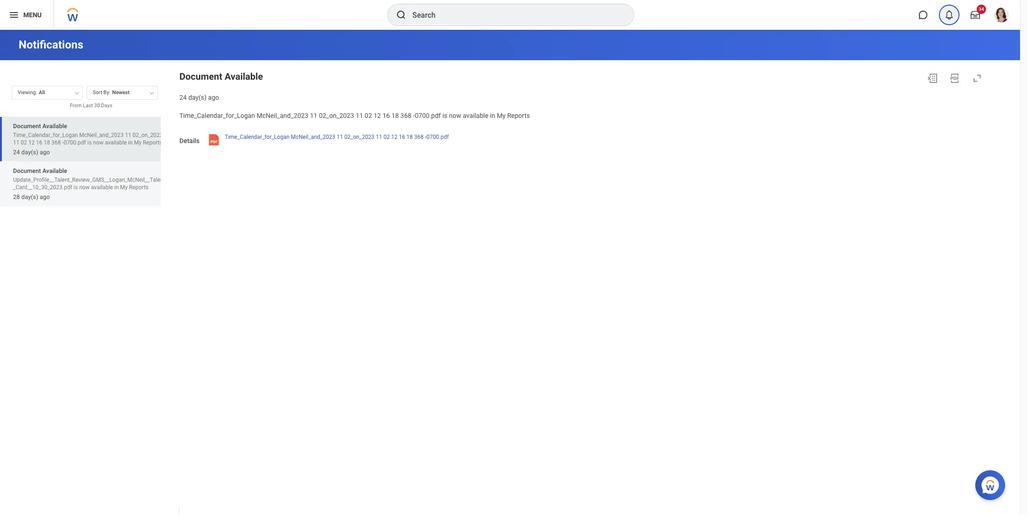 Task type: vqa. For each thing, say whether or not it's contained in the screenshot.
right View More ...
no



Task type: locate. For each thing, give the bounding box(es) containing it.
document for document available update_profile__talent_review_gms__logan_mcneil__talent _card__10_30_2023.pdf is now available in my reports 28 day(s) ago
[[13, 168, 41, 174]]

0 horizontal spatial 12
[[28, 139, 35, 146]]

all
[[39, 90, 45, 96]]

24 down the document available
[[179, 94, 187, 101]]

tab panel inside notifications main content
[[0, 82, 179, 515]]

1 horizontal spatial 24
[[179, 94, 187, 101]]

2 vertical spatial document
[[13, 168, 41, 174]]

1 horizontal spatial 18
[[392, 112, 399, 119]]

0 vertical spatial my
[[497, 112, 506, 119]]

now inside document available update_profile__talent_review_gms__logan_mcneil__talent _card__10_30_2023.pdf is now available in my reports 28 day(s) ago
[[79, 184, 90, 191]]

1 vertical spatial 24
[[13, 149, 20, 156]]

0 horizontal spatial 368
[[51, 139, 61, 146]]

0 horizontal spatial 18
[[44, 139, 50, 146]]

newest
[[112, 90, 130, 96]]

0 vertical spatial document
[[179, 71, 222, 82]]

0700.pdf for mcneil_and_2023 11 02_on_2023 11 02 12 16 18 368 -0700.pdf is now available in my reports
[[415, 112, 441, 119]]

workday assistant region
[[976, 467, 1009, 500]]

12 down the time_calendar_for_logan mcneil_and_2023 11 02_on_2023 11 02 12 16 18 368 -0700.pdf is now available in my reports
[[391, 134, 398, 140]]

reports
[[507, 112, 530, 119], [143, 139, 162, 146], [129, 184, 149, 191]]

0 horizontal spatial 02
[[21, 139, 27, 146]]

document down the viewing:
[[13, 122, 41, 129]]

0700.pdf inside document available time_calendar_for_logan mcneil_and_2023 11 02_on_2023 11 02 12 16 18 368 -0700.pdf is now available in my reports 24 day(s) ago
[[64, 139, 86, 146]]

1 horizontal spatial now
[[93, 139, 104, 146]]

mcneil_and_2023
[[257, 112, 308, 119], [79, 132, 124, 138], [291, 134, 335, 140]]

time_calendar_for_logan mcneil_and_2023 11 02_on_2023 11 02 12 16 18 368 -0700.pdf
[[225, 134, 449, 140]]

2 horizontal spatial 12
[[391, 134, 398, 140]]

1 vertical spatial available
[[105, 139, 127, 146]]

28
[[13, 194, 20, 201]]

in inside document available time_calendar_for_logan mcneil_and_2023 11 02_on_2023 11 02 12 16 18 368 -0700.pdf is now available in my reports 24 day(s) ago
[[128, 139, 133, 146]]

0 horizontal spatial 24
[[13, 149, 20, 156]]

tab panel
[[0, 82, 179, 515]]

0 horizontal spatial 16
[[36, 139, 42, 146]]

1 vertical spatial reports
[[143, 139, 162, 146]]

368 for time_calendar_for_logan mcneil_and_2023 11 02_on_2023 11 02 12 16 18 368 -0700.pdf
[[414, 134, 424, 140]]

2 vertical spatial in
[[114, 184, 119, 191]]

2 horizontal spatial is
[[443, 112, 448, 119]]

0700.pdf for mcneil_and_2023 11 02_on_2023 11 02 12 16 18 368 -0700.pdf
[[427, 134, 449, 140]]

24 up _card__10_30_2023.pdf
[[13, 149, 20, 156]]

0 vertical spatial 24
[[179, 94, 187, 101]]

2 vertical spatial my
[[120, 184, 128, 191]]

0 vertical spatial in
[[490, 112, 495, 119]]

document available update_profile__talent_review_gms__logan_mcneil__talent _card__10_30_2023.pdf is now available in my reports 28 day(s) ago
[[13, 168, 165, 201]]

0 vertical spatial day(s)
[[188, 94, 207, 101]]

2 horizontal spatial 18
[[407, 134, 413, 140]]

0 horizontal spatial my
[[120, 184, 128, 191]]

1 horizontal spatial 02
[[365, 112, 372, 119]]

my
[[497, 112, 506, 119], [134, 139, 142, 146], [120, 184, 128, 191]]

02
[[365, 112, 372, 119], [384, 134, 390, 140], [21, 139, 27, 146]]

1 vertical spatial available
[[42, 122, 67, 129]]

0 vertical spatial available
[[225, 71, 263, 82]]

2 horizontal spatial 16
[[399, 134, 405, 140]]

2 vertical spatial day(s)
[[21, 194, 38, 201]]

ago
[[208, 94, 219, 101], [40, 149, 50, 156], [40, 194, 50, 201]]

available inside document available update_profile__talent_review_gms__logan_mcneil__talent _card__10_30_2023.pdf is now available in my reports 28 day(s) ago
[[42, 168, 67, 174]]

2 horizontal spatial -
[[425, 134, 427, 140]]

available inside document available time_calendar_for_logan mcneil_and_2023 11 02_on_2023 11 02 12 16 18 368 -0700.pdf is now available in my reports 24 day(s) ago
[[105, 139, 127, 146]]

18 inside document available time_calendar_for_logan mcneil_and_2023 11 02_on_2023 11 02 12 16 18 368 -0700.pdf is now available in my reports 24 day(s) ago
[[44, 139, 50, 146]]

sort by: newest
[[93, 90, 130, 96]]

34 button
[[965, 5, 986, 25]]

12
[[374, 112, 381, 119], [391, 134, 398, 140], [28, 139, 35, 146]]

1 vertical spatial document
[[13, 122, 41, 129]]

document available time_calendar_for_logan mcneil_and_2023 11 02_on_2023 11 02 12 16 18 368 -0700.pdf is now available in my reports 24 day(s) ago
[[13, 122, 163, 156]]

from
[[70, 103, 82, 109]]

2 horizontal spatial 368
[[414, 134, 424, 140]]

0 vertical spatial now
[[449, 112, 461, 119]]

2 vertical spatial reports
[[129, 184, 149, 191]]

tab panel containing document available
[[0, 82, 179, 515]]

fullscreen image
[[972, 73, 983, 84]]

02_on_2023 up time_calendar_for_logan mcneil_and_2023 11 02_on_2023 11 02 12 16 18 368 -0700.pdf
[[319, 112, 354, 119]]

2 vertical spatial now
[[79, 184, 90, 191]]

1 vertical spatial is
[[87, 139, 92, 146]]

02 inside document available time_calendar_for_logan mcneil_and_2023 11 02_on_2023 11 02 12 16 18 368 -0700.pdf is now available in my reports 24 day(s) ago
[[21, 139, 27, 146]]

1 vertical spatial now
[[93, 139, 104, 146]]

-
[[413, 112, 415, 119], [425, 134, 427, 140], [62, 139, 64, 146]]

document up '24 day(s) ago'
[[179, 71, 222, 82]]

12 up _card__10_30_2023.pdf
[[28, 139, 35, 146]]

368 inside document available time_calendar_for_logan mcneil_and_2023 11 02_on_2023 11 02 12 16 18 368 -0700.pdf is now available in my reports 24 day(s) ago
[[51, 139, 61, 146]]

time_calendar_for_logan for time_calendar_for_logan mcneil_and_2023 11 02_on_2023 11 02 12 16 18 368 -0700.pdf
[[225, 134, 290, 140]]

document inside document available update_profile__talent_review_gms__logan_mcneil__talent _card__10_30_2023.pdf is now available in my reports 28 day(s) ago
[[13, 168, 41, 174]]

document inside document available time_calendar_for_logan mcneil_and_2023 11 02_on_2023 11 02 12 16 18 368 -0700.pdf is now available in my reports 24 day(s) ago
[[13, 122, 41, 129]]

inbox items list box
[[0, 116, 179, 515]]

profile logan mcneil image
[[994, 7, 1009, 24]]

1 horizontal spatial is
[[87, 139, 92, 146]]

view printable version (pdf) image
[[950, 73, 961, 84]]

0 horizontal spatial -
[[62, 139, 64, 146]]

day(s) right 28
[[21, 194, 38, 201]]

2 vertical spatial available
[[91, 184, 113, 191]]

Search Workday  search field
[[413, 5, 615, 25]]

time_calendar_for_logan
[[179, 112, 255, 119], [13, 132, 78, 138], [225, 134, 290, 140]]

my inside document available update_profile__talent_review_gms__logan_mcneil__talent _card__10_30_2023.pdf is now available in my reports 28 day(s) ago
[[120, 184, 128, 191]]

ago inside document available update_profile__talent_review_gms__logan_mcneil__talent _card__10_30_2023.pdf is now available in my reports 28 day(s) ago
[[40, 194, 50, 201]]

1 horizontal spatial in
[[128, 139, 133, 146]]

available inside document available time_calendar_for_logan mcneil_and_2023 11 02_on_2023 11 02 12 16 18 368 -0700.pdf is now available in my reports 24 day(s) ago
[[42, 122, 67, 129]]

0 vertical spatial ago
[[208, 94, 219, 101]]

- inside document available time_calendar_for_logan mcneil_and_2023 11 02_on_2023 11 02 12 16 18 368 -0700.pdf is now available in my reports 24 day(s) ago
[[62, 139, 64, 146]]

1 horizontal spatial 368
[[401, 112, 412, 119]]

02_on_2023 down the time_calendar_for_logan mcneil_and_2023 11 02_on_2023 11 02 12 16 18 368 -0700.pdf is now available in my reports
[[344, 134, 375, 140]]

12 up time_calendar_for_logan mcneil_and_2023 11 02_on_2023 11 02 12 16 18 368 -0700.pdf
[[374, 112, 381, 119]]

1 vertical spatial in
[[128, 139, 133, 146]]

24
[[179, 94, 187, 101], [13, 149, 20, 156]]

0700.pdf
[[415, 112, 441, 119], [427, 134, 449, 140], [64, 139, 86, 146]]

1 vertical spatial ago
[[40, 149, 50, 156]]

02_on_2023 left details
[[133, 132, 163, 138]]

2 horizontal spatial 02
[[384, 134, 390, 140]]

2 vertical spatial is
[[74, 184, 78, 191]]

ago down _card__10_30_2023.pdf
[[40, 194, 50, 201]]

ago up _card__10_30_2023.pdf
[[40, 149, 50, 156]]

18
[[392, 112, 399, 119], [407, 134, 413, 140], [44, 139, 50, 146]]

is
[[443, 112, 448, 119], [87, 139, 92, 146], [74, 184, 78, 191]]

document inside region
[[179, 71, 222, 82]]

available
[[225, 71, 263, 82], [42, 122, 67, 129], [42, 168, 67, 174]]

0 horizontal spatial now
[[79, 184, 90, 191]]

0 vertical spatial reports
[[507, 112, 530, 119]]

menu button
[[0, 0, 54, 30]]

now inside document available time_calendar_for_logan mcneil_and_2023 11 02_on_2023 11 02 12 16 18 368 -0700.pdf is now available in my reports 24 day(s) ago
[[93, 139, 104, 146]]

1 horizontal spatial my
[[134, 139, 142, 146]]

1 vertical spatial day(s)
[[21, 149, 38, 156]]

11
[[310, 112, 317, 119], [356, 112, 363, 119], [125, 132, 131, 138], [337, 134, 343, 140], [376, 134, 382, 140], [13, 139, 19, 146]]

30
[[94, 103, 100, 109]]

document
[[179, 71, 222, 82], [13, 122, 41, 129], [13, 168, 41, 174]]

1 horizontal spatial -
[[413, 112, 415, 119]]

available
[[463, 112, 489, 119], [105, 139, 127, 146], [91, 184, 113, 191]]

2 horizontal spatial my
[[497, 112, 506, 119]]

1 horizontal spatial 16
[[383, 112, 390, 119]]

2 vertical spatial available
[[42, 168, 67, 174]]

ago down the document available
[[208, 94, 219, 101]]

day(s)
[[188, 94, 207, 101], [21, 149, 38, 156], [21, 194, 38, 201]]

34
[[979, 7, 984, 12]]

2 vertical spatial ago
[[40, 194, 50, 201]]

time_calendar_for_logan for time_calendar_for_logan mcneil_and_2023 11 02_on_2023 11 02 12 16 18 368 -0700.pdf is now available in my reports
[[179, 112, 255, 119]]

now
[[449, 112, 461, 119], [93, 139, 104, 146], [79, 184, 90, 191]]

0 horizontal spatial is
[[74, 184, 78, 191]]

day(s) up _card__10_30_2023.pdf
[[21, 149, 38, 156]]

in
[[490, 112, 495, 119], [128, 139, 133, 146], [114, 184, 119, 191]]

02_on_2023
[[319, 112, 354, 119], [133, 132, 163, 138], [344, 134, 375, 140]]

document up _card__10_30_2023.pdf
[[13, 168, 41, 174]]

2 horizontal spatial in
[[490, 112, 495, 119]]

368
[[401, 112, 412, 119], [414, 134, 424, 140], [51, 139, 61, 146]]

1 horizontal spatial 12
[[374, 112, 381, 119]]

16 inside document available time_calendar_for_logan mcneil_and_2023 11 02_on_2023 11 02 12 16 18 368 -0700.pdf is now available in my reports 24 day(s) ago
[[36, 139, 42, 146]]

day(s) down the document available
[[188, 94, 207, 101]]

1 vertical spatial my
[[134, 139, 142, 146]]

0 horizontal spatial in
[[114, 184, 119, 191]]

days
[[101, 103, 112, 109]]

available inside region
[[225, 71, 263, 82]]

16
[[383, 112, 390, 119], [399, 134, 405, 140], [36, 139, 42, 146]]



Task type: describe. For each thing, give the bounding box(es) containing it.
document available region
[[179, 69, 987, 102]]

- for mcneil_and_2023 11 02_on_2023 11 02 12 16 18 368 -0700.pdf
[[425, 134, 427, 140]]

by:
[[104, 90, 110, 96]]

document for document available
[[179, 71, 222, 82]]

notifications element
[[937, 5, 963, 25]]

16 for mcneil_and_2023 11 02_on_2023 11 02 12 16 18 368 -0700.pdf is now available in my reports
[[383, 112, 390, 119]]

day(s) inside document available region
[[188, 94, 207, 101]]

available for document available
[[225, 71, 263, 82]]

reports inside document available update_profile__talent_review_gms__logan_mcneil__talent _card__10_30_2023.pdf is now available in my reports 28 day(s) ago
[[129, 184, 149, 191]]

update_profile__talent_review_gms__logan_mcneil__talent
[[13, 177, 165, 183]]

12 inside document available time_calendar_for_logan mcneil_and_2023 11 02_on_2023 11 02 12 16 18 368 -0700.pdf is now available in my reports 24 day(s) ago
[[28, 139, 35, 146]]

mcneil_and_2023 for time_calendar_for_logan mcneil_and_2023 11 02_on_2023 11 02 12 16 18 368 -0700.pdf
[[291, 134, 335, 140]]

02_on_2023 for mcneil_and_2023 11 02_on_2023 11 02 12 16 18 368 -0700.pdf is now available in my reports
[[319, 112, 354, 119]]

from last 30 days
[[70, 103, 112, 109]]

document for document available time_calendar_for_logan mcneil_and_2023 11 02_on_2023 11 02 12 16 18 368 -0700.pdf is now available in my reports 24 day(s) ago
[[13, 122, 41, 129]]

18 for time_calendar_for_logan mcneil_and_2023 11 02_on_2023 11 02 12 16 18 368 -0700.pdf is now available in my reports
[[392, 112, 399, 119]]

12 for mcneil_and_2023 11 02_on_2023 11 02 12 16 18 368 -0700.pdf
[[391, 134, 398, 140]]

0 vertical spatial available
[[463, 112, 489, 119]]

time_calendar_for_logan mcneil_and_2023 11 02_on_2023 11 02 12 16 18 368 -0700.pdf is now available in my reports
[[179, 112, 530, 119]]

notifications large image
[[945, 10, 954, 20]]

02 for mcneil_and_2023 11 02_on_2023 11 02 12 16 18 368 -0700.pdf is now available in my reports
[[365, 112, 372, 119]]

notifications main content
[[0, 30, 1020, 515]]

ago inside document available region
[[208, 94, 219, 101]]

viewing:
[[18, 90, 37, 96]]

details
[[179, 137, 200, 144]]

18 for time_calendar_for_logan mcneil_and_2023 11 02_on_2023 11 02 12 16 18 368 -0700.pdf
[[407, 134, 413, 140]]

last
[[83, 103, 93, 109]]

24 inside document available time_calendar_for_logan mcneil_and_2023 11 02_on_2023 11 02 12 16 18 368 -0700.pdf is now available in my reports 24 day(s) ago
[[13, 149, 20, 156]]

justify image
[[8, 9, 20, 21]]

02_on_2023 for mcneil_and_2023 11 02_on_2023 11 02 12 16 18 368 -0700.pdf
[[344, 134, 375, 140]]

available inside document available update_profile__talent_review_gms__logan_mcneil__talent _card__10_30_2023.pdf is now available in my reports 28 day(s) ago
[[91, 184, 113, 191]]

available for document available update_profile__talent_review_gms__logan_mcneil__talent _card__10_30_2023.pdf is now available in my reports 28 day(s) ago
[[42, 168, 67, 174]]

day(s) inside document available update_profile__talent_review_gms__logan_mcneil__talent _card__10_30_2023.pdf is now available in my reports 28 day(s) ago
[[21, 194, 38, 201]]

12 for mcneil_and_2023 11 02_on_2023 11 02 12 16 18 368 -0700.pdf is now available in my reports
[[374, 112, 381, 119]]

02 for mcneil_and_2023 11 02_on_2023 11 02 12 16 18 368 -0700.pdf
[[384, 134, 390, 140]]

search image
[[396, 9, 407, 21]]

my inside document available time_calendar_for_logan mcneil_and_2023 11 02_on_2023 11 02 12 16 18 368 -0700.pdf is now available in my reports 24 day(s) ago
[[134, 139, 142, 146]]

16 for mcneil_and_2023 11 02_on_2023 11 02 12 16 18 368 -0700.pdf
[[399, 134, 405, 140]]

ago inside document available time_calendar_for_logan mcneil_and_2023 11 02_on_2023 11 02 12 16 18 368 -0700.pdf is now available in my reports 24 day(s) ago
[[40, 149, 50, 156]]

sort
[[93, 90, 102, 96]]

time_calendar_for_logan inside document available time_calendar_for_logan mcneil_and_2023 11 02_on_2023 11 02 12 16 18 368 -0700.pdf is now available in my reports 24 day(s) ago
[[13, 132, 78, 138]]

mcneil_and_2023 inside document available time_calendar_for_logan mcneil_and_2023 11 02_on_2023 11 02 12 16 18 368 -0700.pdf is now available in my reports 24 day(s) ago
[[79, 132, 124, 138]]

day(s) inside document available time_calendar_for_logan mcneil_and_2023 11 02_on_2023 11 02 12 16 18 368 -0700.pdf is now available in my reports 24 day(s) ago
[[21, 149, 38, 156]]

24 inside document available region
[[179, 94, 187, 101]]

viewing: all
[[18, 90, 45, 96]]

_card__10_30_2023.pdf
[[13, 184, 72, 191]]

inbox large image
[[971, 10, 980, 20]]

is inside document available update_profile__talent_review_gms__logan_mcneil__talent _card__10_30_2023.pdf is now available in my reports 28 day(s) ago
[[74, 184, 78, 191]]

in inside document available update_profile__talent_review_gms__logan_mcneil__talent _card__10_30_2023.pdf is now available in my reports 28 day(s) ago
[[114, 184, 119, 191]]

reports inside document available time_calendar_for_logan mcneil_and_2023 11 02_on_2023 11 02 12 16 18 368 -0700.pdf is now available in my reports 24 day(s) ago
[[143, 139, 162, 146]]

is inside document available time_calendar_for_logan mcneil_and_2023 11 02_on_2023 11 02 12 16 18 368 -0700.pdf is now available in my reports 24 day(s) ago
[[87, 139, 92, 146]]

menu
[[23, 11, 42, 18]]

available for document available time_calendar_for_logan mcneil_and_2023 11 02_on_2023 11 02 12 16 18 368 -0700.pdf is now available in my reports 24 day(s) ago
[[42, 122, 67, 129]]

document available
[[179, 71, 263, 82]]

368 for time_calendar_for_logan mcneil_and_2023 11 02_on_2023 11 02 12 16 18 368 -0700.pdf is now available in my reports
[[401, 112, 412, 119]]

24 day(s) ago
[[179, 94, 219, 101]]

mcneil_and_2023 for time_calendar_for_logan mcneil_and_2023 11 02_on_2023 11 02 12 16 18 368 -0700.pdf is now available in my reports
[[257, 112, 308, 119]]

notifications
[[19, 38, 83, 51]]

02_on_2023 inside document available time_calendar_for_logan mcneil_and_2023 11 02_on_2023 11 02 12 16 18 368 -0700.pdf is now available in my reports 24 day(s) ago
[[133, 132, 163, 138]]

0 vertical spatial is
[[443, 112, 448, 119]]

- for mcneil_and_2023 11 02_on_2023 11 02 12 16 18 368 -0700.pdf is now available in my reports
[[413, 112, 415, 119]]

export to excel image
[[927, 73, 938, 84]]

2 horizontal spatial now
[[449, 112, 461, 119]]



